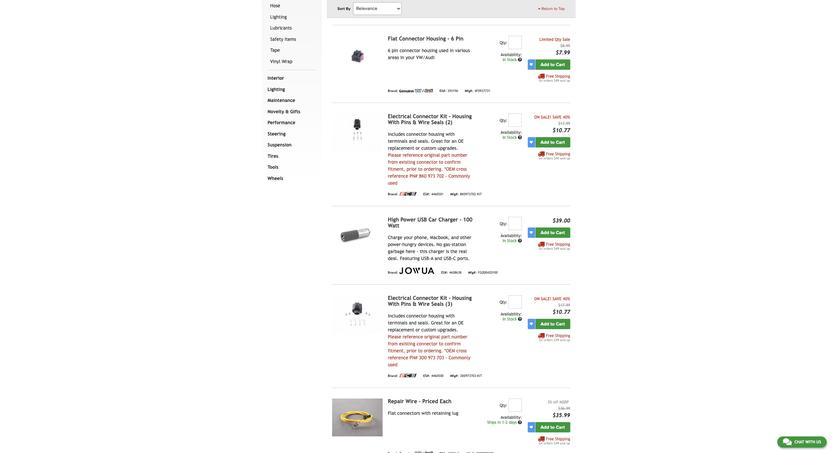 Task type: describe. For each thing, give the bounding box(es) containing it.
used inside the 6 pin connector housing used in various areas in your vw/audi
[[439, 48, 449, 53]]

tools
[[268, 165, 279, 170]]

tools link
[[266, 162, 315, 173]]

novelty & gifts
[[268, 109, 300, 114]]

connector down electrical connector kit - housing with pins & wire seals (3) link at the bottom of the page
[[406, 313, 427, 319]]

5 $49 from the top
[[554, 441, 559, 445]]

pin
[[456, 35, 464, 42]]

qty: for high power usb car charger - 100 watt
[[500, 222, 508, 226]]

usb
[[418, 217, 427, 223]]

general purpose subcategories element
[[268, 0, 316, 70]]

5 free shipping on orders $49 and up from the top
[[539, 437, 570, 445]]

charger
[[439, 217, 458, 223]]

novelty & gifts link
[[266, 106, 315, 117]]

add to cart for electrical connector kit - housing with pins & wire seals (2)
[[541, 139, 565, 145]]

includes for electrical connector kit - housing with pins & wire seals (2)
[[388, 131, 405, 137]]

cart for flat connector housing - 6 pin
[[556, 62, 565, 67]]

on for flat connector housing - 6 pin
[[539, 79, 543, 82]]

kit for electrical connector kit - housing with pins & wire seals (3)
[[477, 374, 482, 378]]

safety items
[[270, 36, 296, 42]]

$49 for flat connector housing - 6 pin
[[554, 79, 559, 82]]

featuring
[[400, 256, 420, 261]]

wheels
[[268, 176, 283, 181]]

add to cart for flat connector housing - 6 pin
[[541, 62, 565, 67]]

es#: 4460501
[[423, 193, 444, 196]]

availability: for high power usb car charger - 100 watt
[[501, 233, 522, 238]]

off
[[553, 400, 559, 405]]

confirm for (3)
[[445, 341, 461, 346]]

(3)
[[445, 301, 453, 307]]

please for electrical connector kit - housing with pins & wire seals (2)
[[388, 152, 401, 158]]

oe for (2)
[[458, 138, 464, 144]]

steering
[[268, 131, 286, 136]]

3 free shipping on orders $49 and up from the top
[[539, 242, 570, 250]]

in stock for high power usb car charger - 100 watt
[[503, 238, 518, 243]]

lug
[[452, 411, 459, 416]]

sale! for electrical connector kit - housing with pins & wire seals (3)
[[541, 297, 552, 301]]

3 $49 from the top
[[554, 247, 559, 250]]

vinyl wrap
[[270, 59, 292, 64]]

es#1009146 - 000979228e - repair wire - priced each - flat connectors with retaining lug - genuine volkswagen audi - audi volkswagen image
[[332, 399, 383, 437]]

retaining
[[432, 411, 451, 416]]

2 genuine volkswagen audi - corporate logo image from the top
[[399, 452, 433, 453]]

prior for electrical connector kit - housing with pins & wire seals (3)
[[407, 348, 417, 353]]

orders for electrical connector kit - housing with pins & wire seals (2)
[[544, 156, 553, 160]]

a
[[431, 256, 433, 261]]

housing for electrical connector kit - housing with pins & wire seals (2)
[[429, 131, 444, 137]]

3%
[[548, 400, 552, 405]]

great for (2)
[[431, 138, 443, 144]]

1 vertical spatial lighting
[[268, 87, 285, 92]]

$8.99
[[561, 43, 570, 48]]

deal.
[[388, 256, 399, 261]]

stock for electrical connector kit - housing with pins & wire seals (2)
[[507, 135, 517, 140]]

great for (3)
[[431, 320, 443, 326]]

0 vertical spatial in
[[450, 48, 454, 53]]

performance link
[[266, 117, 315, 129]]

up for electrical connector kit - housing with pins & wire seals (3)
[[567, 338, 570, 342]]

availability: for electrical connector kit - housing with pins & wire seals (3)
[[501, 312, 522, 317]]

return
[[542, 6, 553, 11]]

prior for electrical connector kit - housing with pins & wire seals (2)
[[407, 166, 417, 172]]

wire for (2)
[[418, 119, 430, 126]]

4608638
[[449, 271, 462, 275]]

with for electrical connector kit - housing with pins & wire seals (3)
[[388, 301, 400, 307]]

ports.
[[457, 256, 470, 261]]

connector for electrical connector kit - housing with pins & wire seals (2)
[[413, 113, 439, 120]]

station
[[452, 242, 466, 247]]

mfg#: 8k0973702-kit
[[450, 193, 482, 196]]

3 shipping from the top
[[555, 242, 570, 247]]

used for electrical connector kit - housing with pins & wire seals (3)
[[388, 362, 398, 367]]

add for flat connector housing - 6 pin
[[541, 62, 549, 67]]

with inside includes connector housing with terminals and seals. great for an oe replacement or custom upgrades. please reference original part number from existing connector to confirm fitment, prior to ordering. *oem cross reference pn# 8k0 973 702 - commonly used
[[446, 131, 455, 137]]

hose link
[[269, 0, 315, 12]]

novelty
[[268, 109, 284, 114]]

702
[[437, 173, 444, 179]]

$35.99
[[553, 412, 570, 419]]

vinyl
[[270, 59, 280, 64]]

connector up 3d0
[[417, 341, 438, 346]]

703
[[437, 355, 444, 360]]

electrical for electrical connector kit - housing with pins & wire seals (3)
[[388, 295, 411, 301]]

high power usb car charger - 100 watt link
[[388, 217, 473, 229]]

top
[[559, 6, 565, 11]]

stock for high power usb car charger - 100 watt
[[507, 238, 517, 243]]

terminals for electrical connector kit - housing with pins & wire seals (2)
[[388, 138, 408, 144]]

jowua - corporate logo image
[[399, 267, 435, 274]]

free for electrical connector kit - housing with pins & wire seals (3)
[[546, 334, 554, 338]]

other
[[460, 235, 471, 240]]

items
[[285, 36, 296, 42]]

includes connector housing with terminals and seals. great for an oe replacement or custom upgrades. please reference original part number from existing connector to confirm fitment, prior to ordering. *oem cross reference pn# 8k0 973 702 - commonly used
[[388, 131, 470, 186]]

0 horizontal spatial in
[[401, 55, 404, 60]]

ordering. for (2)
[[424, 166, 443, 172]]

days
[[509, 420, 517, 425]]

$7.99
[[556, 49, 570, 56]]

electrical connector kit - housing with pins & wire seals (2) link
[[388, 113, 472, 126]]

3 orders from the top
[[544, 247, 553, 250]]

flat for flat connector housing - 6 pin
[[388, 35, 398, 42]]

mfg#: for high power usb car charger - 100 watt
[[468, 271, 477, 275]]

an for (2)
[[452, 138, 457, 144]]

pins for electrical connector kit - housing with pins & wire seals (2)
[[401, 119, 411, 126]]

add for electrical connector kit - housing with pins & wire seals (2)
[[541, 139, 549, 145]]

kit for electrical connector kit - housing with pins & wire seals (2)
[[477, 193, 482, 196]]

2 usb- from the left
[[444, 256, 453, 261]]

return to top link
[[538, 6, 565, 12]]

8k0973702-
[[460, 193, 477, 196]]

safety items link
[[269, 34, 315, 45]]

393196
[[448, 89, 458, 93]]

priced
[[422, 398, 438, 405]]

add to wish list image for electrical connector kit - housing with pins & wire seals (2)
[[530, 141, 533, 144]]

up for electrical connector kit - housing with pins & wire seals (2)
[[567, 156, 570, 160]]

- inside the 'charge your phone, macbook, and other power-hungry devices. no gas-station garbage here - this charger is the real deal. featuring usb-a and usb-c ports.'
[[417, 249, 418, 254]]

your inside the 'charge your phone, macbook, and other power-hungry devices. no gas-station garbage here - this charger is the real deal. featuring usb-a and usb-c ports.'
[[404, 235, 413, 240]]

and inside includes connector housing with terminals and seals. great for an oe replacement or custom upgrades. please reference original part number from existing connector to confirm fitment, prior to ordering. *oem cross reference pn# 8k0 973 702 - commonly used
[[409, 138, 417, 144]]

phone,
[[414, 235, 429, 240]]

tape link
[[269, 45, 315, 56]]

high
[[388, 217, 399, 223]]

shipping for electrical connector kit - housing with pins & wire seals (3)
[[555, 334, 570, 338]]

(2)
[[445, 119, 453, 126]]

reference up 8k0
[[403, 152, 423, 158]]

3 add to wish list image from the top
[[530, 231, 533, 234]]

1 horizontal spatial 6
[[451, 35, 454, 42]]

es#: for electrical connector kit - housing with pins & wire seals (3)
[[423, 374, 430, 378]]

5 on from the top
[[539, 441, 543, 445]]

high power usb car charger - 100 watt
[[388, 217, 473, 229]]

commonly for (2)
[[449, 173, 470, 179]]

reference up 3d0
[[403, 334, 423, 339]]

question circle image for repair wire - priced each
[[518, 421, 522, 425]]

includes connector housing with terminals and seals. great for an oe replacement or custom upgrades. please reference original part number from existing connector to confirm fitment, prior to ordering. *oem cross reference pn# 3d0 973 703 - commonly used
[[388, 313, 471, 367]]

connector down electrical connector kit - housing with pins & wire seals (2) on the top
[[406, 131, 427, 137]]

is
[[446, 249, 449, 254]]

pn# for electrical connector kit - housing with pins & wire seals (3)
[[410, 355, 418, 360]]

by
[[346, 6, 351, 11]]

orders for electrical connector kit - housing with pins & wire seals (3)
[[544, 338, 553, 342]]

with inside includes connector housing with terminals and seals. great for an oe replacement or custom upgrades. please reference original part number from existing connector to confirm fitment, prior to ordering. *oem cross reference pn# 3d0 973 703 - commonly used
[[446, 313, 455, 319]]

us
[[817, 440, 821, 445]]

1 vertical spatial lighting link
[[266, 84, 315, 95]]

power-
[[388, 242, 403, 247]]

tires link
[[266, 151, 315, 162]]

4f0937731
[[475, 89, 490, 93]]

for for (2)
[[444, 138, 450, 144]]

connector for flat connector housing - 6 pin
[[399, 35, 425, 42]]

& for electrical connector kit - housing with pins & wire seals (2)
[[413, 119, 417, 126]]

your inside the 6 pin connector housing used in various areas in your vw/audi
[[406, 55, 415, 60]]

gas-
[[443, 242, 452, 247]]

100
[[463, 217, 473, 223]]

garbage
[[388, 249, 404, 254]]

ordering. for (3)
[[424, 348, 443, 353]]

flat for flat connectors with retaining lug
[[388, 411, 396, 416]]

3 add from the top
[[541, 230, 549, 235]]

upgrades. for (3)
[[438, 327, 458, 333]]

repair wire - priced each link
[[388, 398, 452, 405]]

in stock for electrical connector kit - housing with pins & wire seals (2)
[[503, 135, 518, 140]]

interior
[[268, 76, 284, 81]]

$17.99 for electrical connector kit - housing with pins & wire seals (2)
[[558, 121, 570, 126]]

free shipping on orders $49 and up for electrical connector kit - housing with pins & wire seals (2)
[[539, 152, 570, 160]]

seals. for (2)
[[418, 138, 430, 144]]

connector inside the 6 pin connector housing used in various areas in your vw/audi
[[400, 48, 421, 53]]

3 free from the top
[[546, 242, 554, 247]]

on for electrical connector kit - housing with pins & wire seals (3)
[[539, 338, 543, 342]]

housing for electrical connector kit - housing with pins & wire seals (2)
[[452, 113, 472, 120]]

- inside electrical connector kit - housing with pins & wire seals (2)
[[449, 113, 451, 120]]

es#: for electrical connector kit - housing with pins & wire seals (2)
[[423, 193, 430, 196]]

housing inside the 6 pin connector housing used in various areas in your vw/audi
[[422, 48, 438, 53]]

used for electrical connector kit - housing with pins & wire seals (2)
[[388, 180, 398, 186]]

flat connector housing - 6 pin link
[[388, 35, 464, 42]]

1 usb- from the left
[[421, 256, 431, 261]]

interior link
[[266, 73, 315, 84]]

$36.99
[[558, 406, 570, 411]]

cross for (3)
[[457, 348, 467, 353]]

0 vertical spatial lighting link
[[269, 12, 315, 23]]

6 pin connector housing used in various areas in your vw/audi
[[388, 48, 470, 60]]

or for (3)
[[416, 327, 420, 333]]

electrical connector kit - housing with pins & wire seals (3)
[[388, 295, 472, 307]]

hungry
[[403, 242, 417, 247]]

qty: for repair wire - priced each
[[500, 403, 508, 408]]

973 for (3)
[[428, 355, 436, 360]]

gifts
[[290, 109, 300, 114]]

5 shipping from the top
[[555, 437, 570, 441]]

$49 for electrical connector kit - housing with pins & wire seals (2)
[[554, 156, 559, 160]]

5 add to cart button from the top
[[535, 422, 570, 433]]

& for electrical connector kit - housing with pins & wire seals (3)
[[413, 301, 417, 307]]

- inside includes connector housing with terminals and seals. great for an oe replacement or custom upgrades. please reference original part number from existing connector to confirm fitment, prior to ordering. *oem cross reference pn# 3d0 973 703 - commonly used
[[446, 355, 447, 360]]

40% for electrical connector kit - housing with pins & wire seals (3)
[[563, 297, 570, 301]]

3 add to cart button from the top
[[535, 228, 570, 238]]

lighting inside 'general purpose subcategories' element
[[270, 14, 287, 20]]

this
[[420, 249, 427, 254]]

3 on from the top
[[539, 247, 543, 250]]

brand: for electrical connector kit - housing with pins & wire seals (2)
[[388, 193, 398, 196]]

973 for (2)
[[428, 173, 435, 179]]

and inside includes connector housing with terminals and seals. great for an oe replacement or custom upgrades. please reference original part number from existing connector to confirm fitment, prior to ordering. *oem cross reference pn# 3d0 973 703 - commonly used
[[409, 320, 417, 326]]

es#: 4608638
[[441, 271, 462, 275]]

2 vertical spatial in
[[498, 420, 501, 425]]

devices.
[[418, 242, 435, 247]]

steering link
[[266, 129, 315, 140]]

macbook,
[[430, 235, 450, 240]]

4460500
[[432, 374, 444, 378]]

fg000420100
[[478, 271, 498, 275]]



Task type: vqa. For each thing, say whether or not it's contained in the screenshot.
Live Chat link
no



Task type: locate. For each thing, give the bounding box(es) containing it.
availability:
[[501, 52, 522, 57], [501, 130, 522, 135], [501, 233, 522, 238], [501, 312, 522, 317], [501, 415, 522, 420]]

existing
[[399, 159, 415, 165], [399, 341, 415, 346]]

connector left "(3)"
[[413, 295, 439, 301]]

1 vertical spatial flat
[[388, 411, 396, 416]]

each
[[440, 398, 452, 405]]

973 left 703
[[428, 355, 436, 360]]

0 vertical spatial includes
[[388, 131, 405, 137]]

- down es#: 393196
[[449, 113, 451, 120]]

with down (2)
[[446, 131, 455, 137]]

es#: left 4460501
[[423, 193, 430, 196]]

3 add to cart from the top
[[541, 230, 565, 235]]

schwaben - corporate logo image
[[399, 11, 419, 15]]

replacement for electrical connector kit - housing with pins & wire seals (2)
[[388, 145, 414, 151]]

orders for flat connector housing - 6 pin
[[544, 79, 553, 82]]

1 from from the top
[[388, 159, 398, 165]]

pn# left 8k0
[[410, 173, 418, 179]]

0 vertical spatial pins
[[401, 119, 411, 126]]

commonly inside includes connector housing with terminals and seals. great for an oe replacement or custom upgrades. please reference original part number from existing connector to confirm fitment, prior to ordering. *oem cross reference pn# 3d0 973 703 - commonly used
[[449, 355, 471, 360]]

2 in from the top
[[503, 135, 506, 140]]

commonly inside includes connector housing with terminals and seals. great for an oe replacement or custom upgrades. please reference original part number from existing connector to confirm fitment, prior to ordering. *oem cross reference pn# 8k0 973 702 - commonly used
[[449, 173, 470, 179]]

- inside includes connector housing with terminals and seals. great for an oe replacement or custom upgrades. please reference original part number from existing connector to confirm fitment, prior to ordering. *oem cross reference pn# 8k0 973 702 - commonly used
[[446, 173, 447, 179]]

orders
[[544, 79, 553, 82], [544, 156, 553, 160], [544, 247, 553, 250], [544, 338, 553, 342], [544, 441, 553, 445]]

custom inside includes connector housing with terminals and seals. great for an oe replacement or custom upgrades. please reference original part number from existing connector to confirm fitment, prior to ordering. *oem cross reference pn# 3d0 973 703 - commonly used
[[421, 327, 436, 333]]

electrical connector kit - housing with pins & wire seals (3) link
[[388, 295, 472, 307]]

kit inside electrical connector kit - housing with pins & wire seals (2)
[[440, 113, 447, 120]]

0 vertical spatial wire
[[418, 119, 430, 126]]

- left 100
[[460, 217, 462, 223]]

0 vertical spatial flat
[[388, 35, 398, 42]]

original up 702
[[424, 152, 440, 158]]

1 vertical spatial commonly
[[449, 355, 471, 360]]

973 left 702
[[428, 173, 435, 179]]

commonly right 703
[[449, 355, 471, 360]]

or inside includes connector housing with terminals and seals. great for an oe replacement or custom upgrades. please reference original part number from existing connector to confirm fitment, prior to ordering. *oem cross reference pn# 8k0 973 702 - commonly used
[[416, 145, 420, 151]]

8k0
[[419, 173, 427, 179]]

connector inside electrical connector kit - housing with pins & wire seals (2)
[[413, 113, 439, 120]]

for down (2)
[[444, 138, 450, 144]]

pins inside electrical connector kit - housing with pins & wire seals (2)
[[401, 119, 411, 126]]

- left "pin"
[[448, 35, 450, 42]]

1 add from the top
[[541, 62, 549, 67]]

1 cross from the top
[[457, 166, 467, 172]]

1 vertical spatial fitment,
[[388, 348, 405, 353]]

number inside includes connector housing with terminals and seals. great for an oe replacement or custom upgrades. please reference original part number from existing connector to confirm fitment, prior to ordering. *oem cross reference pn# 3d0 973 703 - commonly used
[[452, 334, 468, 339]]

2 shipping from the top
[[555, 152, 570, 156]]

0 vertical spatial save
[[553, 115, 562, 120]]

1 vertical spatial replacement
[[388, 327, 414, 333]]

0 vertical spatial oe
[[458, 138, 464, 144]]

kit down es#: 393196
[[440, 113, 447, 120]]

3 cart from the top
[[556, 230, 565, 235]]

5 up from the top
[[567, 441, 570, 445]]

original inside includes connector housing with terminals and seals. great for an oe replacement or custom upgrades. please reference original part number from existing connector to confirm fitment, prior to ordering. *oem cross reference pn# 8k0 973 702 - commonly used
[[424, 152, 440, 158]]

1 vertical spatial seals.
[[418, 320, 430, 326]]

0 vertical spatial ordering.
[[424, 166, 443, 172]]

seals
[[431, 119, 444, 126], [431, 301, 444, 307]]

4 stock from the top
[[507, 317, 517, 322]]

part
[[442, 152, 450, 158], [442, 334, 450, 339]]

flat connector housing - 6 pin
[[388, 35, 464, 42]]

2 vertical spatial wire
[[406, 398, 417, 405]]

housing inside electrical connector kit - housing with pins & wire seals (3)
[[452, 295, 472, 301]]

3 in from the top
[[503, 238, 506, 243]]

1 vertical spatial an
[[452, 320, 457, 326]]

replacement
[[388, 145, 414, 151], [388, 327, 414, 333]]

custom up 8k0
[[421, 145, 436, 151]]

es#4460500 - 3d0973703-kit - electrical connector kit - housing with pins & wire seals (3) - includes connector housing with terminals and seals. great for an oe replacement or custom upgrades. - ecs - audi volkswagen image
[[332, 295, 383, 333]]

existing inside includes connector housing with terminals and seals. great for an oe replacement or custom upgrades. please reference original part number from existing connector to confirm fitment, prior to ordering. *oem cross reference pn# 8k0 973 702 - commonly used
[[399, 159, 415, 165]]

1 vertical spatial electrical
[[388, 295, 411, 301]]

replacement inside includes connector housing with terminals and seals. great for an oe replacement or custom upgrades. please reference original part number from existing connector to confirm fitment, prior to ordering. *oem cross reference pn# 8k0 973 702 - commonly used
[[388, 145, 414, 151]]

2 vertical spatial used
[[388, 362, 398, 367]]

es#393196 - 4f0937731 - flat connector housing - 6 pin  - 6 pin connector housing used in various areas in your vw/audi - genuine volkswagen audi - audi volkswagen image
[[332, 36, 383, 74]]

or up 3d0
[[416, 327, 420, 333]]

brand: for high power usb car charger - 100 watt
[[388, 271, 398, 275]]

1 sale! from the top
[[541, 115, 552, 120]]

sale! for electrical connector kit - housing with pins & wire seals (2)
[[541, 115, 552, 120]]

add
[[541, 62, 549, 67], [541, 139, 549, 145], [541, 230, 549, 235], [541, 321, 549, 327], [541, 425, 549, 430]]

with inside electrical connector kit - housing with pins & wire seals (3)
[[388, 301, 400, 307]]

*oem
[[444, 166, 455, 172], [444, 348, 455, 353]]

1 vertical spatial 6
[[388, 48, 390, 53]]

1 in from the top
[[503, 57, 506, 62]]

for inside includes connector housing with terminals and seals. great for an oe replacement or custom upgrades. please reference original part number from existing connector to confirm fitment, prior to ordering. *oem cross reference pn# 8k0 973 702 - commonly used
[[444, 138, 450, 144]]

comments image
[[783, 438, 792, 446]]

qty: for electrical connector kit - housing with pins & wire seals (3)
[[500, 300, 508, 305]]

4 in stock from the top
[[503, 317, 518, 322]]

1 with from the top
[[388, 119, 400, 126]]

- inside electrical connector kit - housing with pins & wire seals (3)
[[449, 295, 451, 301]]

return to top
[[541, 6, 565, 11]]

ordering. inside includes connector housing with terminals and seals. great for an oe replacement or custom upgrades. please reference original part number from existing connector to confirm fitment, prior to ordering. *oem cross reference pn# 3d0 973 703 - commonly used
[[424, 348, 443, 353]]

1 $49 from the top
[[554, 79, 559, 82]]

used inside includes connector housing with terminals and seals. great for an oe replacement or custom upgrades. please reference original part number from existing connector to confirm fitment, prior to ordering. *oem cross reference pn# 8k0 973 702 - commonly used
[[388, 180, 398, 186]]

kit for (2)
[[440, 113, 447, 120]]

for
[[444, 138, 450, 144], [444, 320, 450, 326]]

availability: for electrical connector kit - housing with pins & wire seals (2)
[[501, 130, 522, 135]]

0 vertical spatial number
[[452, 152, 468, 158]]

1 vertical spatial housing
[[452, 113, 472, 120]]

repair
[[388, 398, 404, 405]]

confirm for (2)
[[445, 159, 461, 165]]

on sale!                         save 40% $17.99 $10.77
[[534, 115, 570, 133], [534, 297, 570, 315]]

maintenance
[[268, 98, 295, 103]]

2 vertical spatial housing
[[429, 313, 444, 319]]

0 vertical spatial 40%
[[563, 115, 570, 120]]

original up 703
[[424, 334, 440, 339]]

cart for electrical connector kit - housing with pins & wire seals (3)
[[556, 321, 565, 327]]

number inside includes connector housing with terminals and seals. great for an oe replacement or custom upgrades. please reference original part number from existing connector to confirm fitment, prior to ordering. *oem cross reference pn# 8k0 973 702 - commonly used
[[452, 152, 468, 158]]

1 vertical spatial your
[[404, 235, 413, 240]]

seals. for (3)
[[418, 320, 430, 326]]

housing inside includes connector housing with terminals and seals. great for an oe replacement or custom upgrades. please reference original part number from existing connector to confirm fitment, prior to ordering. *oem cross reference pn# 8k0 973 702 - commonly used
[[429, 131, 444, 137]]

upgrades.
[[438, 145, 458, 151], [438, 327, 458, 333]]

add to wish list image
[[530, 426, 533, 429]]

0 vertical spatial 973
[[428, 173, 435, 179]]

- down the 'es#: 4608638'
[[449, 295, 451, 301]]

free for flat connector housing - 6 pin
[[546, 74, 554, 79]]

es#: for flat connector housing - 6 pin
[[440, 89, 446, 93]]

fitment, for electrical connector kit - housing with pins & wire seals (3)
[[388, 348, 405, 353]]

terminals for electrical connector kit - housing with pins & wire seals (3)
[[388, 320, 408, 326]]

charge
[[388, 235, 402, 240]]

2 fitment, from the top
[[388, 348, 405, 353]]

1 *oem from the top
[[444, 166, 455, 172]]

$39.00
[[553, 218, 570, 224]]

0 vertical spatial from
[[388, 159, 398, 165]]

in for electrical connector kit - housing with pins & wire seals (3)
[[503, 317, 506, 322]]

1 vertical spatial part
[[442, 334, 450, 339]]

number for (3)
[[452, 334, 468, 339]]

1 up from the top
[[567, 79, 570, 82]]

your up 'hungry'
[[404, 235, 413, 240]]

- left priced
[[419, 398, 421, 405]]

add for electrical connector kit - housing with pins & wire seals (3)
[[541, 321, 549, 327]]

2 vertical spatial &
[[413, 301, 417, 307]]

1 vertical spatial in
[[401, 55, 404, 60]]

1 flat from the top
[[388, 35, 398, 42]]

save for electrical connector kit - housing with pins & wire seals (2)
[[553, 115, 562, 120]]

1 upgrades. from the top
[[438, 145, 458, 151]]

1 vertical spatial from
[[388, 341, 398, 346]]

3 up from the top
[[567, 247, 570, 250]]

custom inside includes connector housing with terminals and seals. great for an oe replacement or custom upgrades. please reference original part number from existing connector to confirm fitment, prior to ordering. *oem cross reference pn# 8k0 973 702 - commonly used
[[421, 145, 436, 151]]

6 left "pin"
[[451, 35, 454, 42]]

sale!
[[541, 115, 552, 120], [541, 297, 552, 301]]

add to cart button for electrical connector kit - housing with pins & wire seals (2)
[[535, 137, 570, 147]]

1 on from the top
[[539, 79, 543, 82]]

car
[[429, 217, 437, 223]]

confirm inside includes connector housing with terminals and seals. great for an oe replacement or custom upgrades. please reference original part number from existing connector to confirm fitment, prior to ordering. *oem cross reference pn# 3d0 973 703 - commonly used
[[445, 341, 461, 346]]

0 vertical spatial ecs - corporate logo image
[[399, 192, 417, 196]]

upgrades. down "(3)"
[[438, 327, 458, 333]]

1-
[[502, 420, 506, 425]]

0 vertical spatial custom
[[421, 145, 436, 151]]

chat
[[795, 440, 804, 445]]

0 vertical spatial *oem
[[444, 166, 455, 172]]

ships in 1-2 days
[[487, 420, 518, 425]]

1 vertical spatial custom
[[421, 327, 436, 333]]

$49
[[554, 79, 559, 82], [554, 156, 559, 160], [554, 247, 559, 250], [554, 338, 559, 342], [554, 441, 559, 445]]

housing inside includes connector housing with terminals and seals. great for an oe replacement or custom upgrades. please reference original part number from existing connector to confirm fitment, prior to ordering. *oem cross reference pn# 3d0 973 703 - commonly used
[[429, 313, 444, 319]]

on for electrical connector kit - housing with pins & wire seals (2)
[[534, 115, 540, 120]]

2 pins from the top
[[401, 301, 411, 307]]

es#: left 4460500
[[423, 374, 430, 378]]

*oem inside includes connector housing with terminals and seals. great for an oe replacement or custom upgrades. please reference original part number from existing connector to confirm fitment, prior to ordering. *oem cross reference pn# 3d0 973 703 - commonly used
[[444, 348, 455, 353]]

great inside includes connector housing with terminals and seals. great for an oe replacement or custom upgrades. please reference original part number from existing connector to confirm fitment, prior to ordering. *oem cross reference pn# 8k0 973 702 - commonly used
[[431, 138, 443, 144]]

4 shipping from the top
[[555, 334, 570, 338]]

with for electrical connector kit - housing with pins & wire seals (2)
[[388, 119, 400, 126]]

oe inside includes connector housing with terminals and seals. great for an oe replacement or custom upgrades. please reference original part number from existing connector to confirm fitment, prior to ordering. *oem cross reference pn# 3d0 973 703 - commonly used
[[458, 320, 464, 326]]

ordering. inside includes connector housing with terminals and seals. great for an oe replacement or custom upgrades. please reference original part number from existing connector to confirm fitment, prior to ordering. *oem cross reference pn# 8k0 973 702 - commonly used
[[424, 166, 443, 172]]

0 vertical spatial &
[[286, 109, 289, 114]]

2 for from the top
[[444, 320, 450, 326]]

0 vertical spatial for
[[444, 138, 450, 144]]

prior inside includes connector housing with terminals and seals. great for an oe replacement or custom upgrades. please reference original part number from existing connector to confirm fitment, prior to ordering. *oem cross reference pn# 3d0 973 703 - commonly used
[[407, 348, 417, 353]]

with inside electrical connector kit - housing with pins & wire seals (2)
[[388, 119, 400, 126]]

sort by
[[337, 6, 351, 11]]

973 inside includes connector housing with terminals and seals. great for an oe replacement or custom upgrades. please reference original part number from existing connector to confirm fitment, prior to ordering. *oem cross reference pn# 3d0 973 703 - commonly used
[[428, 355, 436, 360]]

cross up mfg#: 3d0973703-kit
[[457, 348, 467, 353]]

flat up pin
[[388, 35, 398, 42]]

5 add from the top
[[541, 425, 549, 430]]

1 vertical spatial on sale!                         save 40% $17.99 $10.77
[[534, 297, 570, 315]]

*oem for (2)
[[444, 166, 455, 172]]

2 part from the top
[[442, 334, 450, 339]]

2 stock from the top
[[507, 135, 517, 140]]

includes
[[388, 131, 405, 137], [388, 313, 405, 319]]

5 brand: from the top
[[388, 374, 398, 378]]

*oem for (3)
[[444, 348, 455, 353]]

seals. inside includes connector housing with terminals and seals. great for an oe replacement or custom upgrades. please reference original part number from existing connector to confirm fitment, prior to ordering. *oem cross reference pn# 8k0 973 702 - commonly used
[[418, 138, 430, 144]]

upgrades. down (2)
[[438, 145, 458, 151]]

1 free shipping on orders $49 and up from the top
[[539, 74, 570, 82]]

0 vertical spatial on sale!                         save 40% $17.99 $10.77
[[534, 115, 570, 133]]

0 vertical spatial terminals
[[388, 138, 408, 144]]

es#: left 4608638 at the right
[[441, 271, 448, 275]]

wire for (3)
[[418, 301, 430, 307]]

4 free shipping on orders $49 and up from the top
[[539, 334, 570, 342]]

2 with from the top
[[388, 301, 400, 307]]

original
[[424, 152, 440, 158], [424, 334, 440, 339]]

lighting link up "lubricants"
[[269, 12, 315, 23]]

1 free from the top
[[546, 74, 554, 79]]

1 fitment, from the top
[[388, 166, 405, 172]]

from inside includes connector housing with terminals and seals. great for an oe replacement or custom upgrades. please reference original part number from existing connector to confirm fitment, prior to ordering. *oem cross reference pn# 3d0 973 703 - commonly used
[[388, 341, 398, 346]]

question circle image for on sale!                         save 40%
[[518, 317, 522, 321]]

2 an from the top
[[452, 320, 457, 326]]

5 orders from the top
[[544, 441, 553, 445]]

kit
[[477, 193, 482, 196], [477, 374, 482, 378]]

2 kit from the top
[[477, 374, 482, 378]]

cross inside includes connector housing with terminals and seals. great for an oe replacement or custom upgrades. please reference original part number from existing connector to confirm fitment, prior to ordering. *oem cross reference pn# 8k0 973 702 - commonly used
[[457, 166, 467, 172]]

4 add to cart from the top
[[541, 321, 565, 327]]

watt
[[388, 223, 400, 229]]

tires
[[268, 153, 278, 159]]

ecs - corporate logo image left es#: 4460501
[[399, 192, 417, 196]]

wire left "(3)"
[[418, 301, 430, 307]]

part for (2)
[[442, 152, 450, 158]]

upgrades. inside includes connector housing with terminals and seals. great for an oe replacement or custom upgrades. please reference original part number from existing connector to confirm fitment, prior to ordering. *oem cross reference pn# 8k0 973 702 - commonly used
[[438, 145, 458, 151]]

0 vertical spatial an
[[452, 138, 457, 144]]

2 prior from the top
[[407, 348, 417, 353]]

1 vertical spatial terminals
[[388, 320, 408, 326]]

commonly right 702
[[449, 173, 470, 179]]

1 or from the top
[[416, 145, 420, 151]]

with down "(3)"
[[446, 313, 455, 319]]

2 vertical spatial question circle image
[[518, 317, 522, 321]]

1 vertical spatial or
[[416, 327, 420, 333]]

in for electrical connector kit - housing with pins & wire seals (2)
[[503, 135, 506, 140]]

brand: for electrical connector kit - housing with pins & wire seals (3)
[[388, 374, 398, 378]]

pn# left 3d0
[[410, 355, 418, 360]]

3% off msrp $36.99 $35.99
[[548, 400, 570, 419]]

ordering. up 703
[[424, 348, 443, 353]]

housing up the 6 pin connector housing used in various areas in your vw/audi at top
[[426, 35, 446, 42]]

housing for electrical connector kit - housing with pins & wire seals (3)
[[452, 295, 472, 301]]

3 question circle image from the top
[[518, 317, 522, 321]]

number
[[452, 152, 468, 158], [452, 334, 468, 339]]

1 vertical spatial sale!
[[541, 297, 552, 301]]

original for (3)
[[424, 334, 440, 339]]

1 vertical spatial pn#
[[410, 355, 418, 360]]

cross up mfg#: 8k0973702-kit
[[457, 166, 467, 172]]

0 vertical spatial confirm
[[445, 159, 461, 165]]

wire left (2)
[[418, 119, 430, 126]]

1 vertical spatial please
[[388, 334, 401, 339]]

great inside includes connector housing with terminals and seals. great for an oe replacement or custom upgrades. please reference original part number from existing connector to confirm fitment, prior to ordering. *oem cross reference pn# 3d0 973 703 - commonly used
[[431, 320, 443, 326]]

1 vertical spatial great
[[431, 320, 443, 326]]

1 seals from the top
[[431, 119, 444, 126]]

an down "(3)"
[[452, 320, 457, 326]]

in right areas
[[401, 55, 404, 60]]

0 vertical spatial kit
[[440, 113, 447, 120]]

1 vertical spatial with
[[388, 301, 400, 307]]

fitment, inside includes connector housing with terminals and seals. great for an oe replacement or custom upgrades. please reference original part number from existing connector to confirm fitment, prior to ordering. *oem cross reference pn# 3d0 973 703 - commonly used
[[388, 348, 405, 353]]

mfg#: left 3d0973703-
[[450, 374, 459, 378]]

in left various
[[450, 48, 454, 53]]

an down (2)
[[452, 138, 457, 144]]

or for (2)
[[416, 145, 420, 151]]

1 genuine volkswagen audi - corporate logo image from the top
[[399, 89, 433, 92]]

5 add to cart from the top
[[541, 425, 565, 430]]

on for electrical connector kit - housing with pins & wire seals (2)
[[539, 156, 543, 160]]

shipping for electrical connector kit - housing with pins & wire seals (2)
[[555, 152, 570, 156]]

power
[[401, 217, 416, 223]]

2 *oem from the top
[[444, 348, 455, 353]]

0 vertical spatial housing
[[422, 48, 438, 53]]

973 inside includes connector housing with terminals and seals. great for an oe replacement or custom upgrades. please reference original part number from existing connector to confirm fitment, prior to ordering. *oem cross reference pn# 8k0 973 702 - commonly used
[[428, 173, 435, 179]]

1 confirm from the top
[[445, 159, 461, 165]]

in left 1-
[[498, 420, 501, 425]]

$17.99 for electrical connector kit - housing with pins & wire seals (3)
[[558, 303, 570, 308]]

1 $10.77 from the top
[[553, 127, 570, 133]]

pn#
[[410, 173, 418, 179], [410, 355, 418, 360]]

existing for electrical connector kit - housing with pins & wire seals (3)
[[399, 341, 415, 346]]

housing for electrical connector kit - housing with pins & wire seals (3)
[[429, 313, 444, 319]]

*oem inside includes connector housing with terminals and seals. great for an oe replacement or custom upgrades. please reference original part number from existing connector to confirm fitment, prior to ordering. *oem cross reference pn# 8k0 973 702 - commonly used
[[444, 166, 455, 172]]

vinyl wrap link
[[269, 56, 315, 67]]

question circle image
[[518, 58, 522, 62], [518, 239, 522, 243], [518, 317, 522, 321]]

stock for electrical connector kit - housing with pins & wire seals (3)
[[507, 317, 517, 322]]

2 $49 from the top
[[554, 156, 559, 160]]

1 number from the top
[[452, 152, 468, 158]]

electrical inside electrical connector kit - housing with pins & wire seals (3)
[[388, 295, 411, 301]]

part inside includes connector housing with terminals and seals. great for an oe replacement or custom upgrades. please reference original part number from existing connector to confirm fitment, prior to ordering. *oem cross reference pn# 3d0 973 703 - commonly used
[[442, 334, 450, 339]]

existing for electrical connector kit - housing with pins & wire seals (2)
[[399, 159, 415, 165]]

on
[[539, 79, 543, 82], [539, 156, 543, 160], [539, 247, 543, 250], [539, 338, 543, 342], [539, 441, 543, 445]]

pins for electrical connector kit - housing with pins & wire seals (3)
[[401, 301, 411, 307]]

reference
[[403, 152, 423, 158], [388, 173, 408, 179], [403, 334, 423, 339], [388, 355, 408, 360]]

housing down electrical connector kit - housing with pins & wire seals (2) on the top
[[429, 131, 444, 137]]

3 in stock from the top
[[503, 238, 518, 243]]

4 free from the top
[[546, 334, 554, 338]]

housing up 'vw/audi'
[[422, 48, 438, 53]]

seals inside electrical connector kit - housing with pins & wire seals (3)
[[431, 301, 444, 307]]

or inside includes connector housing with terminals and seals. great for an oe replacement or custom upgrades. please reference original part number from existing connector to confirm fitment, prior to ordering. *oem cross reference pn# 3d0 973 703 - commonly used
[[416, 327, 420, 333]]

1 vertical spatial ordering.
[[424, 348, 443, 353]]

5 cart from the top
[[556, 425, 565, 430]]

limited
[[540, 37, 554, 42]]

1 vertical spatial 973
[[428, 355, 436, 360]]

on for electrical connector kit - housing with pins & wire seals (3)
[[534, 297, 540, 301]]

0 vertical spatial part
[[442, 152, 450, 158]]

1 vertical spatial used
[[388, 180, 398, 186]]

housing down 4608638 at the right
[[452, 295, 472, 301]]

1 vertical spatial cross
[[457, 348, 467, 353]]

$49 for electrical connector kit - housing with pins & wire seals (3)
[[554, 338, 559, 342]]

0 vertical spatial pn#
[[410, 173, 418, 179]]

2 free shipping on orders $49 and up from the top
[[539, 152, 570, 160]]

2 horizontal spatial in
[[498, 420, 501, 425]]

includes inside includes connector housing with terminals and seals. great for an oe replacement or custom upgrades. please reference original part number from existing connector to confirm fitment, prior to ordering. *oem cross reference pn# 8k0 973 702 - commonly used
[[388, 131, 405, 137]]

- right 702
[[446, 173, 447, 179]]

add to wish list image
[[530, 63, 533, 66], [530, 141, 533, 144], [530, 231, 533, 234], [530, 322, 533, 326]]

4 add to cart button from the top
[[535, 319, 570, 329]]

1 seals. from the top
[[418, 138, 430, 144]]

from
[[388, 159, 398, 165], [388, 341, 398, 346]]

terminals
[[388, 138, 408, 144], [388, 320, 408, 326]]

for inside includes connector housing with terminals and seals. great for an oe replacement or custom upgrades. please reference original part number from existing connector to confirm fitment, prior to ordering. *oem cross reference pn# 3d0 973 703 - commonly used
[[444, 320, 450, 326]]

2 kit from the top
[[440, 295, 447, 301]]

add to wish list image for flat connector housing - 6 pin
[[530, 63, 533, 66]]

wire up connectors
[[406, 398, 417, 405]]

question circle image for $39.00
[[518, 239, 522, 243]]

reference left 3d0
[[388, 355, 408, 360]]

free shipping on orders $49 and up
[[539, 74, 570, 82], [539, 152, 570, 160], [539, 242, 570, 250], [539, 334, 570, 342], [539, 437, 570, 445]]

terminals inside includes connector housing with terminals and seals. great for an oe replacement or custom upgrades. please reference original part number from existing connector to confirm fitment, prior to ordering. *oem cross reference pn# 3d0 973 703 - commonly used
[[388, 320, 408, 326]]

1 commonly from the top
[[449, 173, 470, 179]]

pins
[[401, 119, 411, 126], [401, 301, 411, 307]]

5 free from the top
[[546, 437, 554, 441]]

mfg#: for electrical connector kit - housing with pins & wire seals (3)
[[450, 374, 459, 378]]

1 custom from the top
[[421, 145, 436, 151]]

housing inside electrical connector kit - housing with pins & wire seals (2)
[[452, 113, 472, 120]]

1 brand: from the top
[[388, 11, 398, 15]]

1 availability: from the top
[[501, 52, 522, 57]]

pn# for electrical connector kit - housing with pins & wire seals (2)
[[410, 173, 418, 179]]

custom for (2)
[[421, 145, 436, 151]]

- inside high power usb car charger - 100 watt
[[460, 217, 462, 223]]

various
[[455, 48, 470, 53]]

0 vertical spatial lighting
[[270, 14, 287, 20]]

commonly for (3)
[[449, 355, 471, 360]]

2 great from the top
[[431, 320, 443, 326]]

1 on from the top
[[534, 115, 540, 120]]

mfg#: for electrical connector kit - housing with pins & wire seals (2)
[[450, 193, 459, 196]]

lighting
[[270, 14, 287, 20], [268, 87, 285, 92]]

4 qty: from the top
[[500, 300, 508, 305]]

from for electrical connector kit - housing with pins & wire seals (3)
[[388, 341, 398, 346]]

commonly
[[449, 173, 470, 179], [449, 355, 471, 360]]

seals inside electrical connector kit - housing with pins & wire seals (2)
[[431, 119, 444, 126]]

ecs - corporate logo image
[[399, 192, 417, 196], [399, 374, 417, 377]]

1 terminals from the top
[[388, 138, 408, 144]]

2 please from the top
[[388, 334, 401, 339]]

an inside includes connector housing with terminals and seals. great for an oe replacement or custom upgrades. please reference original part number from existing connector to confirm fitment, prior to ordering. *oem cross reference pn# 8k0 973 702 - commonly used
[[452, 138, 457, 144]]

0 vertical spatial question circle image
[[518, 135, 522, 139]]

es#4608638 - fg000420100 - high power usb car charger - 100 watt - charge your phone, macbook, and other power-hungry devices. no gas-station garbage here - this charger is the real deal. featuring usb-a and usb-c ports. - jowua - audi bmw volkswagen mercedes benz mini porsche image
[[332, 217, 383, 255]]

cross inside includes connector housing with terminals and seals. great for an oe replacement or custom upgrades. please reference original part number from existing connector to confirm fitment, prior to ordering. *oem cross reference pn# 3d0 973 703 - commonly used
[[457, 348, 467, 353]]

3d0973703-
[[460, 374, 477, 378]]

from inside includes connector housing with terminals and seals. great for an oe replacement or custom upgrades. please reference original part number from existing connector to confirm fitment, prior to ordering. *oem cross reference pn# 8k0 973 702 - commonly used
[[388, 159, 398, 165]]

1 vertical spatial *oem
[[444, 348, 455, 353]]

0 vertical spatial existing
[[399, 159, 415, 165]]

with
[[388, 119, 400, 126], [388, 301, 400, 307]]

2 cross from the top
[[457, 348, 467, 353]]

pn# inside includes connector housing with terminals and seals. great for an oe replacement or custom upgrades. please reference original part number from existing connector to confirm fitment, prior to ordering. *oem cross reference pn# 8k0 973 702 - commonly used
[[410, 173, 418, 179]]

4 add from the top
[[541, 321, 549, 327]]

custom
[[421, 145, 436, 151], [421, 327, 436, 333]]

0 vertical spatial sale!
[[541, 115, 552, 120]]

qty
[[555, 37, 562, 42]]

1 vertical spatial prior
[[407, 348, 417, 353]]

original inside includes connector housing with terminals and seals. great for an oe replacement or custom upgrades. please reference original part number from existing connector to confirm fitment, prior to ordering. *oem cross reference pn# 3d0 973 703 - commonly used
[[424, 334, 440, 339]]

electrical for electrical connector kit - housing with pins & wire seals (2)
[[388, 113, 411, 120]]

1 add to cart button from the top
[[535, 59, 570, 70]]

1 973 from the top
[[428, 173, 435, 179]]

0 vertical spatial electrical
[[388, 113, 411, 120]]

with left us
[[806, 440, 815, 445]]

seals for (3)
[[431, 301, 444, 307]]

1 vertical spatial confirm
[[445, 341, 461, 346]]

1 vertical spatial genuine volkswagen audi - corporate logo image
[[399, 452, 433, 453]]

question circle image
[[518, 135, 522, 139], [518, 421, 522, 425]]

oe inside includes connector housing with terminals and seals. great for an oe replacement or custom upgrades. please reference original part number from existing connector to confirm fitment, prior to ordering. *oem cross reference pn# 8k0 973 702 - commonly used
[[458, 138, 464, 144]]

part up 702
[[442, 152, 450, 158]]

2 question circle image from the top
[[518, 421, 522, 425]]

suspension link
[[266, 140, 315, 151]]

custom up 3d0
[[421, 327, 436, 333]]

free shipping on orders $49 and up for flat connector housing - 6 pin
[[539, 74, 570, 82]]

2 ordering. from the top
[[424, 348, 443, 353]]

electrical inside electrical connector kit - housing with pins & wire seals (2)
[[388, 113, 411, 120]]

stock for flat connector housing - 6 pin
[[507, 57, 517, 62]]

seals. down the electrical connector kit - housing with pins & wire seals (2) link
[[418, 138, 430, 144]]

please for electrical connector kit - housing with pins & wire seals (3)
[[388, 334, 401, 339]]

wheels link
[[266, 173, 315, 184]]

existing inside includes connector housing with terminals and seals. great for an oe replacement or custom upgrades. please reference original part number from existing connector to confirm fitment, prior to ordering. *oem cross reference pn# 3d0 973 703 - commonly used
[[399, 341, 415, 346]]

or up 8k0
[[416, 145, 420, 151]]

mfg#: left 8k0973702-
[[450, 193, 459, 196]]

includes inside includes connector housing with terminals and seals. great for an oe replacement or custom upgrades. please reference original part number from existing connector to confirm fitment, prior to ordering. *oem cross reference pn# 3d0 973 703 - commonly used
[[388, 313, 405, 319]]

confirm inside includes connector housing with terminals and seals. great for an oe replacement or custom upgrades. please reference original part number from existing connector to confirm fitment, prior to ordering. *oem cross reference pn# 8k0 973 702 - commonly used
[[445, 159, 461, 165]]

0 vertical spatial seals
[[431, 119, 444, 126]]

-
[[448, 35, 450, 42], [449, 113, 451, 120], [446, 173, 447, 179], [460, 217, 462, 223], [417, 249, 418, 254], [449, 295, 451, 301], [446, 355, 447, 360], [419, 398, 421, 405]]

pin
[[392, 48, 398, 53]]

flat connectors with retaining lug
[[388, 411, 459, 416]]

0 vertical spatial with
[[388, 119, 400, 126]]

0 vertical spatial commonly
[[449, 173, 470, 179]]

limited qty sale $8.99 $7.99
[[540, 37, 570, 56]]

seals left "(3)"
[[431, 301, 444, 307]]

1 40% from the top
[[563, 115, 570, 120]]

1 vertical spatial question circle image
[[518, 421, 522, 425]]

connector
[[400, 48, 421, 53], [406, 131, 427, 137], [417, 159, 438, 165], [406, 313, 427, 319], [417, 341, 438, 346]]

1 orders from the top
[[544, 79, 553, 82]]

upgrades. inside includes connector housing with terminals and seals. great for an oe replacement or custom upgrades. please reference original part number from existing connector to confirm fitment, prior to ordering. *oem cross reference pn# 3d0 973 703 - commonly used
[[438, 327, 458, 333]]

0 vertical spatial $17.99
[[558, 121, 570, 126]]

suspension
[[268, 142, 292, 148]]

seals left (2)
[[431, 119, 444, 126]]

1 horizontal spatial usb-
[[444, 256, 453, 261]]

an inside includes connector housing with terminals and seals. great for an oe replacement or custom upgrades. please reference original part number from existing connector to confirm fitment, prior to ordering. *oem cross reference pn# 3d0 973 703 - commonly used
[[452, 320, 457, 326]]

lubricants link
[[269, 23, 315, 34]]

repair wire - priced each
[[388, 398, 452, 405]]

6 left pin
[[388, 48, 390, 53]]

for down "(3)"
[[444, 320, 450, 326]]

3 stock from the top
[[507, 238, 517, 243]]

lighting link up maintenance
[[266, 84, 315, 95]]

lighting down interior
[[268, 87, 285, 92]]

ships
[[487, 420, 496, 425]]

1 vertical spatial pins
[[401, 301, 411, 307]]

safety
[[270, 36, 283, 42]]

wire inside electrical connector kit - housing with pins & wire seals (3)
[[418, 301, 430, 307]]

2 vertical spatial housing
[[452, 295, 472, 301]]

0 vertical spatial please
[[388, 152, 401, 158]]

wire inside electrical connector kit - housing with pins & wire seals (2)
[[418, 119, 430, 126]]

2 seals from the top
[[431, 301, 444, 307]]

connector right pin
[[400, 48, 421, 53]]

es#4460501 - 8k0973702-kit - electrical connector kit - housing with pins & wire seals (2) - includes connector housing with terminals and seals. great for an oe replacement or custom upgrades. - ecs - audi volkswagen image
[[332, 114, 383, 151]]

1 vertical spatial wire
[[418, 301, 430, 307]]

an
[[452, 138, 457, 144], [452, 320, 457, 326]]

3 availability: from the top
[[501, 233, 522, 238]]

seals.
[[418, 138, 430, 144], [418, 320, 430, 326]]

mfg#: left fg000420100 at the bottom of the page
[[468, 271, 477, 275]]

None number field
[[509, 36, 522, 49], [509, 114, 522, 127], [509, 217, 522, 230], [509, 295, 522, 309], [509, 399, 522, 412], [509, 36, 522, 49], [509, 114, 522, 127], [509, 217, 522, 230], [509, 295, 522, 309], [509, 399, 522, 412]]

lighting up "lubricants"
[[270, 14, 287, 20]]

performance
[[268, 120, 295, 125]]

connector up the 6 pin connector housing used in various areas in your vw/audi at top
[[399, 35, 425, 42]]

reference left 8k0
[[388, 173, 408, 179]]

part up 703
[[442, 334, 450, 339]]

mfg#: left 4f0937731
[[465, 89, 473, 93]]

with down priced
[[422, 411, 431, 416]]

used inside includes connector housing with terminals and seals. great for an oe replacement or custom upgrades. please reference original part number from existing connector to confirm fitment, prior to ordering. *oem cross reference pn# 3d0 973 703 - commonly used
[[388, 362, 398, 367]]

genuine volkswagen audi - corporate logo image
[[399, 89, 433, 92], [399, 452, 433, 453]]

please inside includes connector housing with terminals and seals. great for an oe replacement or custom upgrades. please reference original part number from existing connector to confirm fitment, prior to ordering. *oem cross reference pn# 8k0 973 702 - commonly used
[[388, 152, 401, 158]]

1 add to wish list image from the top
[[530, 63, 533, 66]]

sale
[[563, 37, 570, 42]]

upgrades. for (2)
[[438, 145, 458, 151]]

connector inside electrical connector kit - housing with pins & wire seals (3)
[[413, 295, 439, 301]]

seals. down electrical connector kit - housing with pins & wire seals (3)
[[418, 320, 430, 326]]

6 inside the 6 pin connector housing used in various areas in your vw/audi
[[388, 48, 390, 53]]

1 vertical spatial connector
[[413, 113, 439, 120]]

flat down repair
[[388, 411, 396, 416]]

mfg#: fg000420100
[[468, 271, 498, 275]]

es#: left 393196 on the right of page
[[440, 89, 446, 93]]

1 electrical from the top
[[388, 113, 411, 120]]

great
[[431, 138, 443, 144], [431, 320, 443, 326]]

question circle image for limited qty sale
[[518, 58, 522, 62]]

your
[[406, 55, 415, 60], [404, 235, 413, 240]]

qty: for electrical connector kit - housing with pins & wire seals (2)
[[500, 118, 508, 123]]

pins inside electrical connector kit - housing with pins & wire seals (3)
[[401, 301, 411, 307]]

1 stock from the top
[[507, 57, 517, 62]]

0 vertical spatial housing
[[426, 35, 446, 42]]

3 qty: from the top
[[500, 222, 508, 226]]

or
[[416, 145, 420, 151], [416, 327, 420, 333]]

connector left (2)
[[413, 113, 439, 120]]

1 vertical spatial seals
[[431, 301, 444, 307]]

great down electrical connector kit - housing with pins & wire seals (3) link at the bottom of the page
[[431, 320, 443, 326]]

0 horizontal spatial usb-
[[421, 256, 431, 261]]

ecs - corporate logo image left es#: 4460500
[[399, 374, 417, 377]]

cart
[[556, 62, 565, 67], [556, 139, 565, 145], [556, 230, 565, 235], [556, 321, 565, 327], [556, 425, 565, 430]]

question circle image for electrical connector kit - housing with pins & wire seals (2)
[[518, 135, 522, 139]]

custom for (3)
[[421, 327, 436, 333]]

used
[[439, 48, 449, 53], [388, 180, 398, 186], [388, 362, 398, 367]]

caret up image
[[538, 7, 541, 11]]

connector
[[399, 35, 425, 42], [413, 113, 439, 120], [413, 295, 439, 301]]

housing down 393196 on the right of page
[[452, 113, 472, 120]]

kit inside electrical connector kit - housing with pins & wire seals (3)
[[440, 295, 447, 301]]

electrical connector kit - housing with pins & wire seals (2)
[[388, 113, 472, 126]]

connectors
[[397, 411, 420, 416]]

ordering. up 702
[[424, 166, 443, 172]]

- left this
[[417, 249, 418, 254]]

$10.77 for electrical connector kit - housing with pins & wire seals (2)
[[553, 127, 570, 133]]

1 question circle image from the top
[[518, 135, 522, 139]]

0 horizontal spatial 6
[[388, 48, 390, 53]]

an for (3)
[[452, 320, 457, 326]]

1 shipping from the top
[[555, 74, 570, 79]]

housing down electrical connector kit - housing with pins & wire seals (3) link at the bottom of the page
[[429, 313, 444, 319]]

1 in stock from the top
[[503, 57, 518, 62]]

4 availability: from the top
[[501, 312, 522, 317]]

usb- down this
[[421, 256, 431, 261]]

4 brand: from the top
[[388, 271, 398, 275]]

$10.77 for electrical connector kit - housing with pins & wire seals (3)
[[553, 309, 570, 315]]

prior inside includes connector housing with terminals and seals. great for an oe replacement or custom upgrades. please reference original part number from existing connector to confirm fitment, prior to ordering. *oem cross reference pn# 8k0 973 702 - commonly used
[[407, 166, 417, 172]]

oe for (3)
[[458, 320, 464, 326]]

- right 703
[[446, 355, 447, 360]]

1 vertical spatial 40%
[[563, 297, 570, 301]]

0 vertical spatial cross
[[457, 166, 467, 172]]

1 please from the top
[[388, 152, 401, 158]]

0 vertical spatial 6
[[451, 35, 454, 42]]

2 $17.99 from the top
[[558, 303, 570, 308]]

0 vertical spatial or
[[416, 145, 420, 151]]

1 vertical spatial number
[[452, 334, 468, 339]]

replacement inside includes connector housing with terminals and seals. great for an oe replacement or custom upgrades. please reference original part number from existing connector to confirm fitment, prior to ordering. *oem cross reference pn# 3d0 973 703 - commonly used
[[388, 327, 414, 333]]

0 vertical spatial question circle image
[[518, 58, 522, 62]]

usb- down is
[[444, 256, 453, 261]]

1 vertical spatial upgrades.
[[438, 327, 458, 333]]

great down the electrical connector kit - housing with pins & wire seals (2) link
[[431, 138, 443, 144]]

availability: for flat connector housing - 6 pin
[[501, 52, 522, 57]]

wrap
[[282, 59, 292, 64]]

for for (3)
[[444, 320, 450, 326]]

up
[[567, 79, 570, 82], [567, 156, 570, 160], [567, 247, 570, 250], [567, 338, 570, 342], [567, 441, 570, 445]]

please inside includes connector housing with terminals and seals. great for an oe replacement or custom upgrades. please reference original part number from existing connector to confirm fitment, prior to ordering. *oem cross reference pn# 3d0 973 703 - commonly used
[[388, 334, 401, 339]]

1 an from the top
[[452, 138, 457, 144]]

pn# inside includes connector housing with terminals and seals. great for an oe replacement or custom upgrades. please reference original part number from existing connector to confirm fitment, prior to ordering. *oem cross reference pn# 3d0 973 703 - commonly used
[[410, 355, 418, 360]]

part inside includes connector housing with terminals and seals. great for an oe replacement or custom upgrades. please reference original part number from existing connector to confirm fitment, prior to ordering. *oem cross reference pn# 8k0 973 702 - commonly used
[[442, 152, 450, 158]]

1 vertical spatial includes
[[388, 313, 405, 319]]

on sale!                         save 40% $17.99 $10.77 for electrical connector kit - housing with pins & wire seals (2)
[[534, 115, 570, 133]]

connector up 8k0
[[417, 159, 438, 165]]

2 $10.77 from the top
[[553, 309, 570, 315]]

the
[[451, 249, 458, 254]]

& inside electrical connector kit - housing with pins & wire seals (2)
[[413, 119, 417, 126]]

original for (2)
[[424, 152, 440, 158]]

1 vertical spatial housing
[[429, 131, 444, 137]]

4 up from the top
[[567, 338, 570, 342]]

& inside electrical connector kit - housing with pins & wire seals (3)
[[413, 301, 417, 307]]

1 horizontal spatial in
[[450, 48, 454, 53]]

1 vertical spatial save
[[553, 297, 562, 301]]

includes for electrical connector kit - housing with pins & wire seals (3)
[[388, 313, 405, 319]]

in stock for electrical connector kit - housing with pins & wire seals (3)
[[503, 317, 518, 322]]

your left 'vw/audi'
[[406, 55, 415, 60]]

0 vertical spatial great
[[431, 138, 443, 144]]

add to wish list image for electrical connector kit - housing with pins & wire seals (3)
[[530, 322, 533, 326]]

seals. inside includes connector housing with terminals and seals. great for an oe replacement or custom upgrades. please reference original part number from existing connector to confirm fitment, prior to ordering. *oem cross reference pn# 3d0 973 703 - commonly used
[[418, 320, 430, 326]]

0 vertical spatial fitment,
[[388, 166, 405, 172]]

kit down the 'es#: 4608638'
[[440, 295, 447, 301]]

2 upgrades. from the top
[[438, 327, 458, 333]]

chat with us
[[795, 440, 821, 445]]

terminals inside includes connector housing with terminals and seals. great for an oe replacement or custom upgrades. please reference original part number from existing connector to confirm fitment, prior to ordering. *oem cross reference pn# 8k0 973 702 - commonly used
[[388, 138, 408, 144]]

kit for (3)
[[440, 295, 447, 301]]

1 vertical spatial original
[[424, 334, 440, 339]]

fitment, inside includes connector housing with terminals and seals. great for an oe replacement or custom upgrades. please reference original part number from existing connector to confirm fitment, prior to ordering. *oem cross reference pn# 8k0 973 702 - commonly used
[[388, 166, 405, 172]]

here
[[406, 249, 415, 254]]

in
[[450, 48, 454, 53], [401, 55, 404, 60], [498, 420, 501, 425]]



